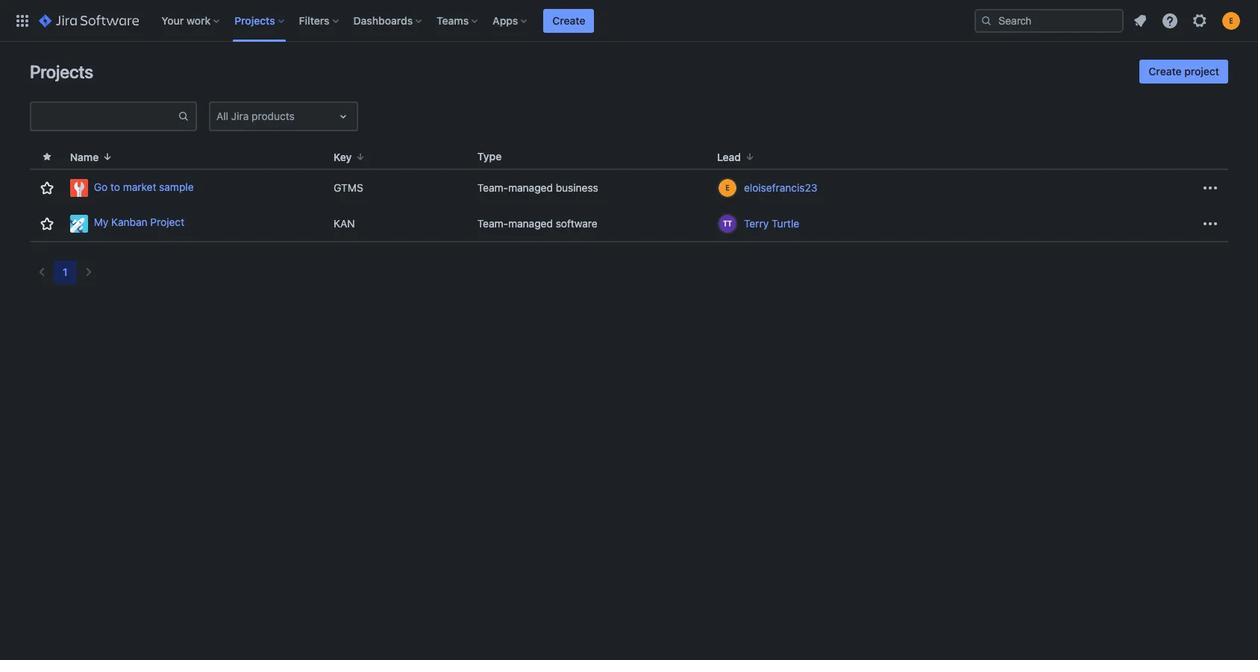 Task type: vqa. For each thing, say whether or not it's contained in the screenshot.
settings
no



Task type: locate. For each thing, give the bounding box(es) containing it.
0 horizontal spatial projects
[[30, 61, 93, 82]]

teams button
[[432, 9, 484, 32]]

my
[[94, 216, 108, 229]]

1 team- from the top
[[478, 181, 508, 194]]

projects right work
[[235, 14, 275, 26]]

your work button
[[157, 9, 226, 32]]

0 vertical spatial create
[[553, 14, 586, 26]]

search image
[[981, 15, 993, 26]]

notifications image
[[1132, 12, 1150, 29]]

0 vertical spatial managed
[[508, 181, 553, 194]]

banner containing your work
[[0, 0, 1258, 42]]

your
[[161, 14, 184, 26]]

projects
[[235, 14, 275, 26], [30, 61, 93, 82]]

None text field
[[216, 109, 219, 124]]

go to market sample link
[[70, 179, 322, 197]]

None text field
[[31, 106, 178, 127]]

team- for team-managed software
[[478, 217, 508, 230]]

jira
[[231, 110, 249, 122]]

1 vertical spatial create
[[1149, 65, 1182, 78]]

projects down appswitcher icon
[[30, 61, 93, 82]]

managed
[[508, 181, 553, 194], [508, 217, 553, 230]]

more image
[[1202, 215, 1220, 233]]

dashboards
[[353, 14, 413, 26]]

go
[[94, 180, 108, 193]]

banner
[[0, 0, 1258, 42]]

create project
[[1149, 65, 1220, 78]]

project
[[150, 216, 185, 229]]

gtms
[[334, 181, 363, 194]]

lead
[[717, 150, 741, 163]]

create left project
[[1149, 65, 1182, 78]]

0 vertical spatial projects
[[235, 14, 275, 26]]

go to market sample
[[94, 180, 194, 193]]

2 team- from the top
[[478, 217, 508, 230]]

apps button
[[488, 9, 533, 32]]

kan
[[334, 217, 355, 230]]

work
[[187, 14, 211, 26]]

1 vertical spatial team-
[[478, 217, 508, 230]]

0 horizontal spatial create
[[553, 14, 586, 26]]

managed for business
[[508, 181, 553, 194]]

1
[[63, 266, 68, 278]]

my kanban project link
[[70, 215, 322, 233]]

team-managed business
[[478, 181, 598, 194]]

star my kanban project image
[[38, 215, 56, 233]]

dashboards button
[[349, 9, 428, 32]]

appswitcher icon image
[[13, 12, 31, 29]]

projects button
[[230, 9, 290, 32]]

kanban
[[111, 216, 148, 229]]

teams
[[437, 14, 469, 26]]

1 vertical spatial projects
[[30, 61, 93, 82]]

managed up team-managed software
[[508, 181, 553, 194]]

2 managed from the top
[[508, 217, 553, 230]]

terry turtle link
[[744, 216, 800, 231]]

settings image
[[1191, 12, 1209, 29]]

your profile and settings image
[[1223, 12, 1241, 29]]

create right apps dropdown button
[[553, 14, 586, 26]]

team- down team-managed business
[[478, 217, 508, 230]]

business
[[556, 181, 598, 194]]

filters button
[[295, 9, 345, 32]]

apps
[[493, 14, 518, 26]]

projects inside projects dropdown button
[[235, 14, 275, 26]]

project
[[1185, 65, 1220, 78]]

1 horizontal spatial create
[[1149, 65, 1182, 78]]

create inside primary "element"
[[553, 14, 586, 26]]

team- down the type
[[478, 181, 508, 194]]

sample
[[159, 180, 194, 193]]

products
[[252, 110, 295, 122]]

create
[[553, 14, 586, 26], [1149, 65, 1182, 78]]

jira software image
[[39, 12, 139, 29], [39, 12, 139, 29]]

0 vertical spatial team-
[[478, 181, 508, 194]]

1 vertical spatial managed
[[508, 217, 553, 230]]

1 managed from the top
[[508, 181, 553, 194]]

eloisefrancis23 link
[[744, 181, 818, 196]]

team-
[[478, 181, 508, 194], [478, 217, 508, 230]]

star go to market sample image
[[38, 179, 56, 197]]

managed down team-managed business
[[508, 217, 553, 230]]

1 horizontal spatial projects
[[235, 14, 275, 26]]



Task type: describe. For each thing, give the bounding box(es) containing it.
my kanban project
[[94, 216, 185, 229]]

create project button
[[1140, 60, 1229, 84]]

all jira products
[[216, 110, 295, 122]]

create for create
[[553, 14, 586, 26]]

create for create project
[[1149, 65, 1182, 78]]

name
[[70, 150, 99, 163]]

eloisefrancis23
[[744, 181, 818, 194]]

key button
[[328, 148, 373, 165]]

help image
[[1161, 12, 1179, 29]]

all
[[216, 110, 228, 122]]

name button
[[64, 148, 120, 165]]

team-managed software
[[478, 217, 598, 230]]

turtle
[[772, 217, 800, 230]]

primary element
[[9, 0, 975, 41]]

terry
[[744, 217, 769, 230]]

managed for software
[[508, 217, 553, 230]]

software
[[556, 217, 598, 230]]

type
[[478, 150, 502, 163]]

team- for team-managed business
[[478, 181, 508, 194]]

lead button
[[711, 148, 762, 165]]

to
[[110, 180, 120, 193]]

your work
[[161, 14, 211, 26]]

next image
[[80, 263, 97, 281]]

previous image
[[33, 263, 51, 281]]

1 button
[[54, 261, 77, 284]]

terry turtle
[[744, 217, 800, 230]]

Search field
[[975, 9, 1124, 32]]

filters
[[299, 14, 330, 26]]

key
[[334, 150, 352, 163]]

create button
[[544, 9, 595, 32]]

market
[[123, 180, 156, 193]]

more image
[[1202, 179, 1220, 197]]

open image
[[334, 107, 352, 125]]



